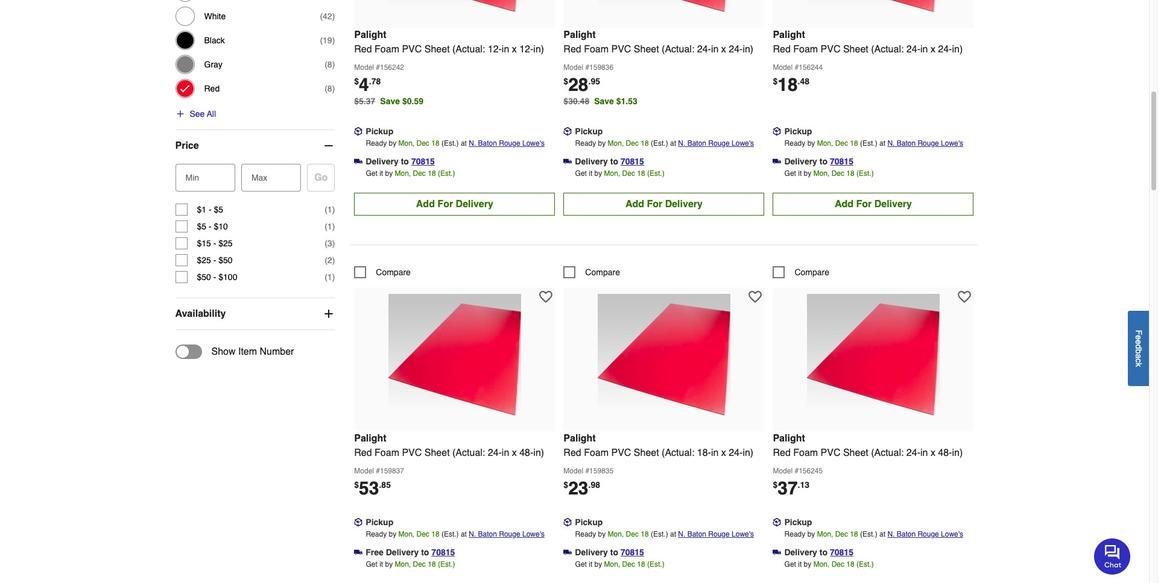 Task type: describe. For each thing, give the bounding box(es) containing it.
in) for 156245
[[952, 448, 963, 459]]

palight for 159835
[[564, 434, 596, 444]]

in) for 159835
[[743, 448, 754, 459]]

ready by mon, dec 18 (est.) at n. baton rouge lowe's for pickup image underneath $30.48
[[575, 139, 754, 148]]

get for truck filled icon
[[366, 561, 378, 569]]

plus image
[[175, 109, 185, 119]]

- for $50
[[213, 273, 216, 282]]

ready down the actual price $23.98 element
[[575, 531, 596, 539]]

$ 18 .48
[[773, 74, 810, 95]]

1 vertical spatial $5
[[197, 222, 206, 232]]

48- for 159837
[[520, 448, 533, 459]]

model for model # 159836
[[564, 63, 583, 72]]

actual price $23.98 element
[[564, 478, 600, 499]]

x for 159836
[[721, 44, 726, 55]]

2 heart outline image from the left
[[749, 291, 762, 304]]

$30.48 save $1.53
[[564, 96, 638, 106]]

156244
[[799, 63, 823, 72]]

baton for pickup image underneath $30.48
[[688, 139, 706, 148]]

159837
[[380, 467, 404, 476]]

0 vertical spatial $50
[[219, 256, 233, 265]]

pvc for model # 156242
[[402, 44, 422, 55]]

( for $5 - $10
[[325, 222, 327, 232]]

x for 156245
[[931, 448, 936, 459]]

( 2 )
[[325, 256, 335, 265]]

compare for 1000088059 element
[[585, 268, 620, 277]]

2 add from the left
[[626, 199, 644, 210]]

1 palight red foam pvc sheet (actual: 24-in x 24-in) image from the left
[[598, 0, 730, 23]]

sheet for model # 156242
[[425, 44, 450, 55]]

1 palight red foam pvc sheet (actual: 24-in x 48-in) image from the left
[[388, 294, 521, 427]]

model # 159835
[[564, 467, 614, 476]]

(actual: for model # 159836
[[662, 44, 695, 55]]

n. baton rouge lowe's button for pickup image on top of truck filled icon
[[469, 529, 545, 541]]

x for 159835
[[721, 448, 726, 459]]

1000088059 element
[[564, 266, 620, 278]]

( for white
[[320, 11, 323, 21]]

baton for pickup image on top of truck filled icon
[[478, 531, 497, 539]]

$5 - $10
[[197, 222, 228, 232]]

get for pickup image underneath $30.48's truck filled image
[[575, 169, 587, 178]]

159836
[[589, 63, 614, 72]]

black
[[204, 35, 225, 45]]

model # 156242
[[354, 63, 404, 72]]

$1.53
[[616, 96, 638, 106]]

( 8 ) for gray
[[325, 60, 335, 69]]

3 for from the left
[[856, 199, 872, 210]]

compare for the 1000088067 element
[[376, 268, 411, 277]]

$ 37 .13
[[773, 478, 810, 499]]

$ for 23
[[564, 481, 568, 490]]

lowe's for pickup image below $ 18 .48 n. baton rouge lowe's "button"
[[941, 139, 963, 148]]

delivery to 70815 for pickup image under $5.37
[[366, 157, 435, 166]]

f e e d b a c k
[[1134, 330, 1144, 367]]

price button
[[175, 130, 335, 162]]

1000088067 element
[[354, 266, 411, 278]]

pvc for model # 159837
[[402, 448, 422, 459]]

28
[[568, 74, 589, 95]]

1 add for delivery button from the left
[[354, 193, 555, 216]]

$ 4 .78
[[354, 74, 381, 95]]

$5.37 save $0.59
[[354, 96, 423, 106]]

white
[[204, 11, 226, 21]]

foam for 156242
[[375, 44, 399, 55]]

( for red
[[325, 84, 327, 93]]

foam for 156244
[[793, 44, 818, 55]]

x for 159837
[[512, 448, 517, 459]]

19
[[323, 35, 332, 45]]

red for model # 159836
[[564, 44, 581, 55]]

sheet for model # 159837
[[425, 448, 450, 459]]

delivery to 70815 for pickup image underneath $30.48
[[575, 157, 644, 166]]

.48
[[798, 76, 810, 86]]

70815 button for n. baton rouge lowe's "button" for pickup image under $5.37
[[411, 155, 435, 167]]

1 pickup image from the left
[[564, 519, 572, 527]]

$ for 4
[[354, 76, 359, 86]]

in) for 159836
[[743, 44, 754, 55]]

$ for 18
[[773, 76, 778, 86]]

baton for pickup image below $ 18 .48
[[897, 139, 916, 148]]

$50 - $100
[[197, 273, 237, 282]]

pvc for model # 156244
[[821, 44, 841, 55]]

( 1 ) for $10
[[325, 222, 335, 232]]

# for 156245
[[795, 467, 799, 476]]

b
[[1134, 349, 1144, 354]]

( 3 )
[[325, 239, 335, 248]]

18-
[[697, 448, 711, 459]]

) for black
[[332, 35, 335, 45]]

1 for $5 - $10
[[327, 222, 332, 232]]

red for model # 156245
[[773, 448, 791, 459]]

( 19 )
[[320, 35, 335, 45]]

ready by mon, dec 18 (est.) at n. baton rouge lowe's for pickup image below $ 18 .48
[[785, 139, 963, 148]]

palight for 156245
[[773, 434, 805, 444]]

max
[[251, 173, 267, 183]]

actual price $18.48 element
[[773, 74, 810, 95]]

d
[[1134, 345, 1144, 349]]

$ 53 .85
[[354, 478, 391, 499]]

model for model # 159837
[[354, 467, 374, 476]]

(actual: for model # 159835
[[662, 448, 695, 459]]

53
[[359, 478, 379, 499]]

gray
[[204, 60, 223, 69]]

foam for 159835
[[584, 448, 609, 459]]

$ 23 .98
[[564, 478, 600, 499]]

pickup image down $ 18 .48
[[773, 127, 781, 136]]

n. for pickup image underneath $30.48
[[678, 139, 686, 148]]

save for 4
[[380, 96, 400, 106]]

rouge for pickup image on top of truck filled icon
[[499, 531, 520, 539]]

model # 159836
[[564, 63, 614, 72]]

sheet for model # 156244
[[843, 44, 869, 55]]

in for model # 159835
[[711, 448, 719, 459]]

- for $1
[[209, 205, 212, 215]]

get it by mon, dec 18 (est.) for pickup image underneath $30.48
[[575, 169, 665, 178]]

2 add for delivery button from the left
[[564, 193, 765, 216]]

2 for from the left
[[647, 199, 663, 210]]

palight red foam pvc sheet (actual: 18-in x 24-in) image
[[598, 294, 730, 427]]

it for pickup image underneath $30.48
[[589, 169, 593, 178]]

ready down actual price $37.13 element
[[785, 531, 806, 539]]

show item number element
[[175, 345, 294, 359]]

$15
[[197, 239, 211, 248]]

$ for 53
[[354, 481, 359, 490]]

n. for pickup image below $ 18 .48
[[888, 139, 895, 148]]

pickup for pickup image below $ 18 .48
[[785, 126, 812, 136]]

number
[[260, 347, 294, 358]]

( for $1 - $5
[[325, 205, 327, 215]]

23
[[568, 478, 589, 499]]

n. for pickup image under $5.37
[[469, 139, 476, 148]]

model # 159837
[[354, 467, 404, 476]]

) for white
[[332, 11, 335, 21]]

8 for red
[[327, 84, 332, 93]]

- for $25
[[213, 256, 216, 265]]

palight red foam pvc sheet (actual: 12-in x 12-in)
[[354, 29, 544, 55]]

ready by mon, dec 18 (est.) at n. baton rouge lowe's for pickup image under $5.37
[[366, 139, 545, 148]]

.95
[[589, 76, 600, 86]]

sheet for model # 159835
[[634, 448, 659, 459]]

lowe's for n. baton rouge lowe's "button" for pickup image underneath $30.48
[[732, 139, 754, 148]]

lowe's for n. baton rouge lowe's "button" corresponding to pickup image on top of truck filled icon
[[522, 531, 545, 539]]

free
[[366, 548, 384, 558]]

red for model # 159837
[[354, 448, 372, 459]]

at for pickup image below $ 18 .48
[[880, 139, 886, 148]]

n. baton rouge lowe's button for pickup image below $ 18 .48
[[888, 137, 963, 149]]

free delivery to 70815
[[366, 548, 455, 558]]

palight red foam pvc sheet (actual: 18-in x 24-in)
[[564, 434, 754, 459]]

ready for pickup image below $ 18 .48
[[785, 139, 806, 148]]

truck filled image for pickup image below $ 18 .48
[[773, 157, 781, 166]]

ready by mon, dec 18 (est.) at n. baton rouge lowe's for pickup image on top of truck filled icon
[[366, 531, 545, 539]]

ready for pickup image under $5.37
[[366, 139, 387, 148]]

37
[[778, 478, 798, 499]]

1 add from the left
[[416, 199, 435, 210]]

price
[[175, 140, 199, 151]]

baton for pickup image under $5.37
[[478, 139, 497, 148]]

42
[[323, 11, 332, 21]]

$100
[[219, 273, 237, 282]]

) for red
[[332, 84, 335, 93]]



Task type: locate. For each thing, give the bounding box(es) containing it.
6 ) from the top
[[332, 222, 335, 232]]

1 horizontal spatial add for delivery
[[626, 199, 703, 210]]

)
[[332, 11, 335, 21], [332, 35, 335, 45], [332, 60, 335, 69], [332, 84, 335, 93], [332, 205, 335, 215], [332, 222, 335, 232], [332, 239, 335, 248], [332, 256, 335, 265], [332, 273, 335, 282]]

model # 156245
[[773, 467, 823, 476]]

x for 156244
[[931, 44, 936, 55]]

2 horizontal spatial add
[[835, 199, 854, 210]]

1 horizontal spatial $5
[[214, 205, 223, 215]]

palight red foam pvc sheet (actual: 24-in x 24-in)
[[564, 29, 754, 55], [773, 29, 963, 55]]

1 8 from the top
[[327, 60, 332, 69]]

0 horizontal spatial heart outline image
[[540, 291, 553, 304]]

in inside 'palight red foam pvc sheet (actual: 18-in x 24-in)'
[[711, 448, 719, 459]]

pickup image down $5.37
[[354, 127, 363, 136]]

palight red foam pvc sheet (actual: 24-in x 48-in) image
[[388, 294, 521, 427], [807, 294, 940, 427]]

1 horizontal spatial palight red foam pvc sheet (actual: 24-in x 48-in) image
[[807, 294, 940, 427]]

red up the model # 159837
[[354, 448, 372, 459]]

palight red foam pvc sheet (actual: 24-in x 24-in) image
[[598, 0, 730, 23], [807, 0, 940, 23]]

ready down $ 18 .48
[[785, 139, 806, 148]]

2
[[327, 256, 332, 265]]

was price $30.48 element
[[564, 93, 594, 106]]

7 ) from the top
[[332, 239, 335, 248]]

palight inside 'palight red foam pvc sheet (actual: 18-in x 24-in)'
[[564, 434, 596, 444]]

pvc up the 159837
[[402, 448, 422, 459]]

( for black
[[320, 35, 323, 45]]

# up .13
[[795, 467, 799, 476]]

pickup image down "23"
[[564, 519, 572, 527]]

pickup down the '$5.37 save $0.59'
[[366, 126, 393, 136]]

in inside the palight red foam pvc sheet (actual: 12-in x 12-in)
[[502, 44, 509, 55]]

compare inside 1000088059 element
[[585, 268, 620, 277]]

1 ( 1 ) from the top
[[325, 205, 335, 215]]

0 horizontal spatial save
[[380, 96, 400, 106]]

1 vertical spatial $50
[[197, 273, 211, 282]]

-
[[209, 205, 212, 215], [209, 222, 212, 232], [213, 239, 216, 248], [213, 256, 216, 265], [213, 273, 216, 282]]

pickup down $ 18 .48
[[785, 126, 812, 136]]

palight red foam pvc sheet (actual: 24-in x 48-in)
[[354, 434, 544, 459], [773, 434, 963, 459]]

ready down $30.48
[[575, 139, 596, 148]]

x
[[512, 44, 517, 55], [721, 44, 726, 55], [931, 44, 936, 55], [512, 448, 517, 459], [721, 448, 726, 459], [931, 448, 936, 459]]

palight
[[354, 29, 386, 40], [564, 29, 596, 40], [773, 29, 805, 40], [354, 434, 386, 444], [564, 434, 596, 444], [773, 434, 805, 444]]

0 vertical spatial $5
[[214, 205, 223, 215]]

3 ( 1 ) from the top
[[325, 273, 335, 282]]

get it by mon, dec 18 (est.)
[[366, 169, 455, 178], [575, 169, 665, 178], [785, 169, 874, 178], [366, 561, 455, 569], [575, 561, 665, 569], [785, 561, 874, 569]]

( 1 ) for $5
[[325, 205, 335, 215]]

4 ) from the top
[[332, 84, 335, 93]]

4
[[359, 74, 369, 95]]

x for 156242
[[512, 44, 517, 55]]

get it by mon, dec 18 (est.) for pickup image below $ 18 .48
[[785, 169, 874, 178]]

- left '$100'
[[213, 273, 216, 282]]

$5 down $1
[[197, 222, 206, 232]]

item
[[238, 347, 257, 358]]

2 add for delivery from the left
[[626, 199, 703, 210]]

add
[[416, 199, 435, 210], [626, 199, 644, 210], [835, 199, 854, 210]]

2 palight red foam pvc sheet (actual: 24-in x 24-in) from the left
[[773, 29, 963, 55]]

1 horizontal spatial $25
[[219, 239, 233, 248]]

8 ) from the top
[[332, 256, 335, 265]]

( 1 ) up ( 3 ) at the top left of page
[[325, 222, 335, 232]]

) for $15 - $25
[[332, 239, 335, 248]]

pvc up 156242
[[402, 44, 422, 55]]

actual price $28.95 element
[[564, 74, 600, 95]]

1000088569 element
[[773, 266, 830, 278]]

) for gray
[[332, 60, 335, 69]]

$ inside $ 28 .95
[[564, 76, 568, 86]]

palight up model # 156242
[[354, 29, 386, 40]]

$5.37
[[354, 96, 375, 106]]

1 e from the top
[[1134, 335, 1144, 340]]

$ inside $ 18 .48
[[773, 76, 778, 86]]

( 1 ) down go
[[325, 205, 335, 215]]

( down ( 19 )
[[325, 60, 327, 69]]

save down .95 at the top right
[[594, 96, 614, 106]]

heart outline image
[[540, 291, 553, 304], [749, 291, 762, 304], [958, 291, 971, 304]]

# for 159835
[[585, 467, 589, 476]]

70815 button for pickup image below $ 18 .48 n. baton rouge lowe's "button"
[[830, 155, 854, 167]]

( 8 ) left 4 at the left top of page
[[325, 84, 335, 93]]

c
[[1134, 359, 1144, 363]]

palight for 159836
[[564, 29, 596, 40]]

ready
[[366, 139, 387, 148], [575, 139, 596, 148], [785, 139, 806, 148], [366, 531, 387, 539], [575, 531, 596, 539], [785, 531, 806, 539]]

.78
[[369, 76, 381, 86]]

it for pickup image below $ 18 .48
[[798, 169, 802, 178]]

truck filled image
[[354, 549, 363, 557]]

$ 28 .95
[[564, 74, 600, 95]]

3 1 from the top
[[327, 273, 332, 282]]

156242
[[380, 63, 404, 72]]

1 up ( 3 ) at the top left of page
[[327, 222, 332, 232]]

.98
[[589, 481, 600, 490]]

1 heart outline image from the left
[[540, 291, 553, 304]]

pickup up free
[[366, 518, 393, 528]]

foam for 156245
[[793, 448, 818, 459]]

0 horizontal spatial 12-
[[488, 44, 502, 55]]

sheet inside 'palight red foam pvc sheet (actual: 18-in x 24-in)'
[[634, 448, 659, 459]]

2 compare from the left
[[585, 268, 620, 277]]

rouge
[[499, 139, 520, 148], [708, 139, 730, 148], [918, 139, 939, 148], [499, 531, 520, 539], [708, 531, 730, 539], [918, 531, 939, 539]]

pvc up 156245
[[821, 448, 841, 459]]

12-
[[488, 44, 502, 55], [520, 44, 533, 55]]

delivery to 70815 for pickup image below $ 18 .48
[[785, 157, 854, 166]]

5 ) from the top
[[332, 205, 335, 215]]

0 vertical spatial 1
[[327, 205, 332, 215]]

add for delivery
[[416, 199, 493, 210], [626, 199, 703, 210], [835, 199, 912, 210]]

$30.48
[[564, 96, 590, 106]]

delivery
[[366, 157, 399, 166], [575, 157, 608, 166], [785, 157, 817, 166], [456, 199, 493, 210], [665, 199, 703, 210], [875, 199, 912, 210], [386, 548, 419, 558], [575, 548, 608, 558], [785, 548, 817, 558]]

$ inside $ 23 .98
[[564, 481, 568, 490]]

1 compare from the left
[[376, 268, 411, 277]]

2 palight red foam pvc sheet (actual: 24-in x 48-in) image from the left
[[807, 294, 940, 427]]

red up model # 156244 on the right of page
[[773, 44, 791, 55]]

pvc up 159835
[[611, 448, 631, 459]]

availability button
[[175, 299, 335, 330]]

it for pickup image under $5.37
[[380, 169, 383, 178]]

pickup image
[[354, 127, 363, 136], [564, 127, 572, 136], [773, 127, 781, 136], [354, 519, 363, 527]]

was price $5.37 element
[[354, 93, 380, 106]]

pvc inside 'palight red foam pvc sheet (actual: 18-in x 24-in)'
[[611, 448, 631, 459]]

sheet
[[425, 44, 450, 55], [634, 44, 659, 55], [843, 44, 869, 55], [425, 448, 450, 459], [634, 448, 659, 459], [843, 448, 869, 459]]

0 horizontal spatial $25
[[197, 256, 211, 265]]

1 48- from the left
[[520, 448, 533, 459]]

3 heart outline image from the left
[[958, 291, 971, 304]]

# for 156242
[[376, 63, 380, 72]]

2 horizontal spatial heart outline image
[[958, 291, 971, 304]]

pvc up 156244 on the top of page
[[821, 44, 841, 55]]

$50 down $25 - $50 in the top left of the page
[[197, 273, 211, 282]]

see all
[[190, 109, 216, 119]]

truck filled image
[[354, 157, 363, 166], [564, 157, 572, 166], [773, 157, 781, 166], [564, 549, 572, 557], [773, 549, 781, 557]]

ready for pickup image on top of truck filled icon
[[366, 531, 387, 539]]

see all button
[[175, 108, 216, 120]]

palight up the model # 159837
[[354, 434, 386, 444]]

1 horizontal spatial save
[[594, 96, 614, 106]]

foam up the 159837
[[375, 448, 399, 459]]

) down the "19"
[[332, 60, 335, 69]]

palight red foam pvc sheet (actual: 24-in x 48-in) for 159837
[[354, 434, 544, 459]]

palight for 156244
[[773, 29, 805, 40]]

( for gray
[[325, 60, 327, 69]]

baton
[[478, 139, 497, 148], [688, 139, 706, 148], [897, 139, 916, 148], [478, 531, 497, 539], [688, 531, 706, 539], [897, 531, 916, 539]]

0 vertical spatial $25
[[219, 239, 233, 248]]

foam up 159835
[[584, 448, 609, 459]]

2 horizontal spatial add for delivery
[[835, 199, 912, 210]]

pickup down actual price $37.13 element
[[785, 518, 812, 528]]

red for model # 156242
[[354, 44, 372, 55]]

8 down ( 19 )
[[327, 60, 332, 69]]

- right $15
[[213, 239, 216, 248]]

3 compare from the left
[[795, 268, 830, 277]]

to
[[401, 157, 409, 166], [610, 157, 618, 166], [820, 157, 828, 166], [421, 548, 429, 558], [610, 548, 618, 558], [820, 548, 828, 558]]

palight red foam pvc sheet (actual: 24-in x 24-in) for 159836
[[564, 29, 754, 55]]

(actual:
[[452, 44, 485, 55], [662, 44, 695, 55], [871, 44, 904, 55], [452, 448, 485, 459], [662, 448, 695, 459], [871, 448, 904, 459]]

1 vertical spatial ( 1 )
[[325, 222, 335, 232]]

1 add for delivery from the left
[[416, 199, 493, 210]]

foam
[[375, 44, 399, 55], [584, 44, 609, 55], [793, 44, 818, 55], [375, 448, 399, 459], [584, 448, 609, 459], [793, 448, 818, 459]]

red up 'model # 156245'
[[773, 448, 791, 459]]

2 palight red foam pvc sheet (actual: 24-in x 24-in) image from the left
[[807, 0, 940, 23]]

( down ( 2 )
[[325, 273, 327, 282]]

2 horizontal spatial compare
[[795, 268, 830, 277]]

- for $5
[[209, 222, 212, 232]]

model # 156244
[[773, 63, 823, 72]]

24- inside 'palight red foam pvc sheet (actual: 18-in x 24-in)'
[[729, 448, 743, 459]]

compare inside the 1000088067 element
[[376, 268, 411, 277]]

( 8 ) down ( 19 )
[[325, 60, 335, 69]]

$25 - $50
[[197, 256, 233, 265]]

0 horizontal spatial for
[[438, 199, 453, 210]]

( down ( 3 ) at the top left of page
[[325, 256, 327, 265]]

3 add from the left
[[835, 199, 854, 210]]

actual price $53.85 element
[[354, 478, 391, 499]]

in for model # 156242
[[502, 44, 509, 55]]

pickup image down 37
[[773, 519, 781, 527]]

1 12- from the left
[[488, 44, 502, 55]]

$ inside $ 37 .13
[[773, 481, 778, 490]]

foam up 159836
[[584, 44, 609, 55]]

palight up model # 156244 on the right of page
[[773, 29, 805, 40]]

red inside 'palight red foam pvc sheet (actual: 18-in x 24-in)'
[[564, 448, 581, 459]]

plus image
[[323, 308, 335, 320]]

f
[[1134, 330, 1144, 335]]

- left $10
[[209, 222, 212, 232]]

.85
[[379, 481, 391, 490]]

palight red foam pvc sheet (actual: 12-in x 12-in) image
[[388, 0, 521, 23]]

model for model # 156245
[[773, 467, 793, 476]]

1 down go
[[327, 205, 332, 215]]

2 ( 8 ) from the top
[[325, 84, 335, 93]]

lowe's for n. baton rouge lowe's "button" for pickup image under $5.37
[[522, 139, 545, 148]]

(actual: inside the palight red foam pvc sheet (actual: 12-in x 12-in)
[[452, 44, 485, 55]]

in) inside the palight red foam pvc sheet (actual: 12-in x 12-in)
[[533, 44, 544, 55]]

ready up free
[[366, 531, 387, 539]]

e up b
[[1134, 340, 1144, 345]]

- down $15 - $25
[[213, 256, 216, 265]]

# up .98
[[585, 467, 589, 476]]

sheet inside the palight red foam pvc sheet (actual: 12-in x 12-in)
[[425, 44, 450, 55]]

( 1 )
[[325, 205, 335, 215], [325, 222, 335, 232], [325, 273, 335, 282]]

1 palight red foam pvc sheet (actual: 24-in x 24-in) from the left
[[564, 29, 754, 55]]

k
[[1134, 363, 1144, 367]]

foam inside the palight red foam pvc sheet (actual: 12-in x 12-in)
[[375, 44, 399, 55]]

# for 159836
[[585, 63, 589, 72]]

( 1 ) for $100
[[325, 273, 335, 282]]

1 horizontal spatial 12-
[[520, 44, 533, 55]]

model up 53 at the bottom left of the page
[[354, 467, 374, 476]]

see
[[190, 109, 205, 119]]

model for model # 156244
[[773, 63, 793, 72]]

palight up model # 159836
[[564, 29, 596, 40]]

sheet for model # 156245
[[843, 448, 869, 459]]

# up .95 at the top right
[[585, 63, 589, 72]]

2 palight red foam pvc sheet (actual: 24-in x 48-in) from the left
[[773, 434, 963, 459]]

$ left .78
[[354, 76, 359, 86]]

x inside 'palight red foam pvc sheet (actual: 18-in x 24-in)'
[[721, 448, 726, 459]]

# up the .48
[[795, 63, 799, 72]]

# up .78
[[376, 63, 380, 72]]

x inside the palight red foam pvc sheet (actual: 12-in x 12-in)
[[512, 44, 517, 55]]

1 horizontal spatial palight red foam pvc sheet (actual: 24-in x 24-in)
[[773, 29, 963, 55]]

1 horizontal spatial $50
[[219, 256, 233, 265]]

8 left 4 at the left top of page
[[327, 84, 332, 93]]

red up model # 159836
[[564, 44, 581, 55]]

0 vertical spatial ( 1 )
[[325, 205, 335, 215]]

pickup image up truck filled icon
[[354, 519, 363, 527]]

compare inside 1000088569 element
[[795, 268, 830, 277]]

minus image
[[323, 140, 335, 152]]

show item number
[[211, 347, 294, 358]]

2 e from the top
[[1134, 340, 1144, 345]]

) down 3
[[332, 256, 335, 265]]

$ down model # 156244 on the right of page
[[773, 76, 778, 86]]

$ inside $ 53 .85
[[354, 481, 359, 490]]

3 add for delivery from the left
[[835, 199, 912, 210]]

1 save from the left
[[380, 96, 400, 106]]

( left 4 at the left top of page
[[325, 84, 327, 93]]

1 palight red foam pvc sheet (actual: 24-in x 48-in) from the left
[[354, 434, 544, 459]]

3
[[327, 239, 332, 248]]

1
[[327, 205, 332, 215], [327, 222, 332, 232], [327, 273, 332, 282]]

0 horizontal spatial add for delivery
[[416, 199, 493, 210]]

1 horizontal spatial pickup image
[[773, 519, 781, 527]]

in) inside 'palight red foam pvc sheet (actual: 18-in x 24-in)'
[[743, 448, 754, 459]]

e up d
[[1134, 335, 1144, 340]]

1 ( 8 ) from the top
[[325, 60, 335, 69]]

red inside the palight red foam pvc sheet (actual: 12-in x 12-in)
[[354, 44, 372, 55]]

$5
[[214, 205, 223, 215], [197, 222, 206, 232]]

0 horizontal spatial palight red foam pvc sheet (actual: 24-in x 24-in) image
[[598, 0, 730, 23]]

chat invite button image
[[1094, 539, 1131, 576]]

1 for $1 - $5
[[327, 205, 332, 215]]

18
[[778, 74, 798, 95], [431, 139, 440, 148], [641, 139, 649, 148], [850, 139, 858, 148], [428, 169, 436, 178], [637, 169, 645, 178], [847, 169, 855, 178], [431, 531, 440, 539], [641, 531, 649, 539], [850, 531, 858, 539], [428, 561, 436, 569], [637, 561, 645, 569], [847, 561, 855, 569]]

(actual: for model # 156242
[[452, 44, 485, 55]]

all
[[207, 109, 216, 119]]

# for 156244
[[795, 63, 799, 72]]

palight up 'model # 156245'
[[773, 434, 805, 444]]

$5 right $1
[[214, 205, 223, 215]]

# for 159837
[[376, 467, 380, 476]]

) up ( 19 )
[[332, 11, 335, 21]]

.13
[[798, 481, 810, 490]]

(actual: for model # 156245
[[871, 448, 904, 459]]

( up ( 3 ) at the top left of page
[[325, 222, 327, 232]]

f e e d b a c k button
[[1128, 311, 1149, 386]]

pickup down $ 23 .98
[[575, 518, 603, 528]]

compare
[[376, 268, 411, 277], [585, 268, 620, 277], [795, 268, 830, 277]]

pvc up 159836
[[611, 44, 631, 55]]

foam inside 'palight red foam pvc sheet (actual: 18-in x 24-in)'
[[584, 448, 609, 459]]

0 horizontal spatial add
[[416, 199, 435, 210]]

palight up model # 159835 at bottom
[[564, 434, 596, 444]]

159835
[[589, 467, 614, 476]]

get for truck filled image associated with pickup image under $5.37
[[366, 169, 378, 178]]

actual price $37.13 element
[[773, 478, 810, 499]]

0 vertical spatial 8
[[327, 60, 332, 69]]

actual price $4.78 element
[[354, 74, 381, 95]]

2 horizontal spatial for
[[856, 199, 872, 210]]

rouge for pickup image below $ 18 .48
[[918, 139, 939, 148]]

1 1 from the top
[[327, 205, 332, 215]]

1 vertical spatial $25
[[197, 256, 211, 265]]

go
[[314, 172, 328, 183]]

pickup for pickup image under $5.37
[[366, 126, 393, 136]]

at for pickup image underneath $30.48
[[670, 139, 676, 148]]

2 ( 1 ) from the top
[[325, 222, 335, 232]]

rouge for pickup image underneath $30.48
[[708, 139, 730, 148]]

$ down 'model # 156245'
[[773, 481, 778, 490]]

) up the 2
[[332, 239, 335, 248]]

min
[[186, 173, 199, 183]]

ready by mon, dec 18 (est.) at n. baton rouge lowe's
[[366, 139, 545, 148], [575, 139, 754, 148], [785, 139, 963, 148], [366, 531, 545, 539], [575, 531, 754, 539], [785, 531, 963, 539]]

0 vertical spatial ( 8 )
[[325, 60, 335, 69]]

e
[[1134, 335, 1144, 340], [1134, 340, 1144, 345]]

$15 - $25
[[197, 239, 233, 248]]

2 save from the left
[[594, 96, 614, 106]]

2 8 from the top
[[327, 84, 332, 93]]

0 horizontal spatial compare
[[376, 268, 411, 277]]

( 8 )
[[325, 60, 335, 69], [325, 84, 335, 93]]

pickup image
[[564, 519, 572, 527], [773, 519, 781, 527]]

3 add for delivery button from the left
[[773, 193, 974, 216]]

0 horizontal spatial palight red foam pvc sheet (actual: 24-in x 24-in)
[[564, 29, 754, 55]]

get
[[366, 169, 378, 178], [575, 169, 587, 178], [785, 169, 796, 178], [366, 561, 378, 569], [575, 561, 587, 569], [785, 561, 796, 569]]

0 horizontal spatial palight red foam pvc sheet (actual: 24-in x 48-in)
[[354, 434, 544, 459]]

( down go
[[325, 205, 327, 215]]

# up the .85
[[376, 467, 380, 476]]

pickup image down $30.48
[[564, 127, 572, 136]]

0 horizontal spatial palight red foam pvc sheet (actual: 24-in x 48-in) image
[[388, 294, 521, 427]]

8
[[327, 60, 332, 69], [327, 84, 332, 93]]

1 ) from the top
[[332, 11, 335, 21]]

availability
[[175, 309, 226, 320]]

a
[[1134, 354, 1144, 359]]

at
[[461, 139, 467, 148], [670, 139, 676, 148], [880, 139, 886, 148], [461, 531, 467, 539], [670, 531, 676, 539], [880, 531, 886, 539]]

1 for from the left
[[438, 199, 453, 210]]

) up 3
[[332, 205, 335, 215]]

8 for gray
[[327, 60, 332, 69]]

( down 42
[[320, 35, 323, 45]]

1 horizontal spatial 48-
[[938, 448, 952, 459]]

24-
[[697, 44, 711, 55], [729, 44, 743, 55], [907, 44, 921, 55], [938, 44, 952, 55], [488, 448, 502, 459], [729, 448, 743, 459], [907, 448, 921, 459]]

- for $15
[[213, 239, 216, 248]]

$1
[[197, 205, 206, 215]]

go button
[[307, 164, 335, 192]]

compare for 1000088569 element
[[795, 268, 830, 277]]

red up model # 159835 at bottom
[[564, 448, 581, 459]]

0 horizontal spatial $5
[[197, 222, 206, 232]]

0 horizontal spatial $50
[[197, 273, 211, 282]]

( up ( 2 )
[[325, 239, 327, 248]]

mon,
[[398, 139, 415, 148], [608, 139, 624, 148], [817, 139, 833, 148], [395, 169, 411, 178], [604, 169, 620, 178], [814, 169, 830, 178], [398, 531, 415, 539], [608, 531, 624, 539], [817, 531, 833, 539], [395, 561, 411, 569], [604, 561, 620, 569], [814, 561, 830, 569]]

#
[[376, 63, 380, 72], [585, 63, 589, 72], [795, 63, 799, 72], [376, 467, 380, 476], [585, 467, 589, 476], [795, 467, 799, 476]]

$1 - $5
[[197, 205, 223, 215]]

foam for 159837
[[375, 448, 399, 459]]

0 horizontal spatial add for delivery button
[[354, 193, 555, 216]]

model up 28
[[564, 63, 583, 72]]

1 horizontal spatial compare
[[585, 268, 620, 277]]

1 horizontal spatial palight red foam pvc sheet (actual: 24-in x 24-in) image
[[807, 0, 940, 23]]

0 horizontal spatial pickup image
[[564, 519, 572, 527]]

1 horizontal spatial add for delivery button
[[564, 193, 765, 216]]

model for model # 156242
[[354, 63, 374, 72]]

rouge for pickup image under $5.37
[[499, 139, 520, 148]]

) up ( 3 ) at the top left of page
[[332, 222, 335, 232]]

$0.59
[[402, 96, 423, 106]]

1 horizontal spatial heart outline image
[[749, 291, 762, 304]]

show
[[211, 347, 236, 358]]

(actual: for model # 156244
[[871, 44, 904, 55]]

( 8 ) for red
[[325, 84, 335, 93]]

1 down ( 2 )
[[327, 273, 332, 282]]

1 vertical spatial 1
[[327, 222, 332, 232]]

$10
[[214, 222, 228, 232]]

model up 4 at the left top of page
[[354, 63, 374, 72]]

48- for 156245
[[938, 448, 952, 459]]

model up 37
[[773, 467, 793, 476]]

n. baton rouge lowe's button for pickup image under $5.37
[[469, 137, 545, 149]]

( up ( 19 )
[[320, 11, 323, 21]]

$ up was price $30.48 element
[[564, 76, 568, 86]]

palight inside the palight red foam pvc sheet (actual: 12-in x 12-in)
[[354, 29, 386, 40]]

(actual: inside 'palight red foam pvc sheet (actual: 18-in x 24-in)'
[[662, 448, 695, 459]]

pickup for pickup image underneath $30.48
[[575, 126, 603, 136]]

1 for $50 - $100
[[327, 273, 332, 282]]

0 horizontal spatial 48-
[[520, 448, 533, 459]]

red for model # 156244
[[773, 44, 791, 55]]

- right $1
[[209, 205, 212, 215]]

model up actual price $18.48 element at right
[[773, 63, 793, 72]]

9 ) from the top
[[332, 273, 335, 282]]

get for truck filled image related to pickup image below $ 18 .48
[[785, 169, 796, 178]]

70815
[[411, 157, 435, 166], [621, 157, 644, 166], [830, 157, 854, 166], [432, 548, 455, 558], [621, 548, 644, 558], [830, 548, 854, 558]]

red up model # 156242
[[354, 44, 372, 55]]

palight red foam pvc sheet (actual: 24-in x 24-in) for 156244
[[773, 29, 963, 55]]

1 vertical spatial 8
[[327, 84, 332, 93]]

save for 28
[[594, 96, 614, 106]]

foam up 156244 on the top of page
[[793, 44, 818, 55]]

$ down model # 159835 at bottom
[[564, 481, 568, 490]]

1 horizontal spatial add
[[626, 199, 644, 210]]

pvc for model # 159836
[[611, 44, 631, 55]]

model up "23"
[[564, 467, 583, 476]]

foam up 156242
[[375, 44, 399, 55]]

) for $50 - $100
[[332, 273, 335, 282]]

( 1 ) down ( 2 )
[[325, 273, 335, 282]]

ready down $5.37
[[366, 139, 387, 148]]

$25 down $10
[[219, 239, 233, 248]]

1 horizontal spatial palight red foam pvc sheet (actual: 24-in x 48-in)
[[773, 434, 963, 459]]

2 vertical spatial 1
[[327, 273, 332, 282]]

$ inside "$ 4 .78"
[[354, 76, 359, 86]]

2 48- from the left
[[938, 448, 952, 459]]

( 42 )
[[320, 11, 335, 21]]

2 1 from the top
[[327, 222, 332, 232]]

2 vertical spatial ( 1 )
[[325, 273, 335, 282]]

2 ) from the top
[[332, 35, 335, 45]]

$25 down $15
[[197, 256, 211, 265]]

) down ( 2 )
[[332, 273, 335, 282]]

) left 4 at the left top of page
[[332, 84, 335, 93]]

$50
[[219, 256, 233, 265], [197, 273, 211, 282]]

3 ) from the top
[[332, 60, 335, 69]]

red down gray at left
[[204, 84, 220, 93]]

$ down the model # 159837
[[354, 481, 359, 490]]

1 horizontal spatial for
[[647, 199, 663, 210]]

$
[[354, 76, 359, 86], [564, 76, 568, 86], [773, 76, 778, 86], [354, 481, 359, 490], [564, 481, 568, 490], [773, 481, 778, 490]]

) down ( 42 )
[[332, 35, 335, 45]]

palight red foam pvc sheet (actual: 24-in x 48-in) for 156245
[[773, 434, 963, 459]]

2 pickup image from the left
[[773, 519, 781, 527]]

1 vertical spatial ( 8 )
[[325, 84, 335, 93]]

( for $25 - $50
[[325, 256, 327, 265]]

2 12- from the left
[[520, 44, 533, 55]]

156245
[[799, 467, 823, 476]]

model for model # 159835
[[564, 467, 583, 476]]

2 horizontal spatial add for delivery button
[[773, 193, 974, 216]]

pickup for pickup image on top of truck filled icon
[[366, 518, 393, 528]]

in for model # 156245
[[921, 448, 928, 459]]

n. for pickup image on top of truck filled icon
[[469, 531, 476, 539]]

dec
[[417, 139, 429, 148], [626, 139, 639, 148], [835, 139, 848, 148], [413, 169, 426, 178], [622, 169, 635, 178], [832, 169, 845, 178], [417, 531, 429, 539], [626, 531, 639, 539], [835, 531, 848, 539], [413, 561, 426, 569], [622, 561, 635, 569], [832, 561, 845, 569]]

pvc inside the palight red foam pvc sheet (actual: 12-in x 12-in)
[[402, 44, 422, 55]]

n. baton rouge lowe's button for pickup image underneath $30.48
[[678, 137, 754, 149]]

at for pickup image under $5.37
[[461, 139, 467, 148]]



Task type: vqa. For each thing, say whether or not it's contained in the screenshot.
the Lowe's corresponding to pickup icon under $30.48 on the top of page
yes



